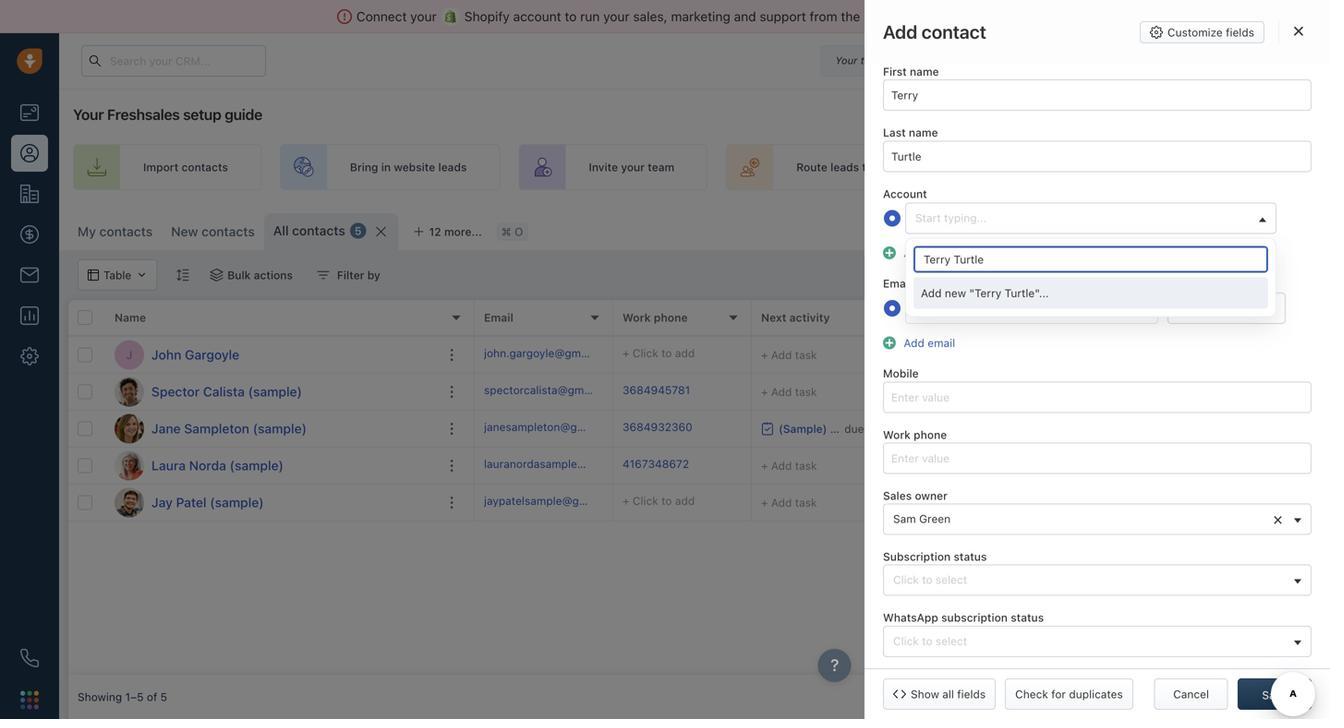 Task type: locate. For each thing, give the bounding box(es) containing it.
press space to select this row. row
[[68, 337, 475, 374], [475, 337, 1330, 374], [68, 374, 475, 411], [475, 374, 1330, 411], [68, 411, 475, 448], [475, 411, 1330, 448], [68, 448, 475, 485], [475, 448, 1330, 485], [68, 485, 475, 522], [475, 485, 1330, 522]]

(sample) inside laura norda (sample) "link"
[[230, 458, 284, 473]]

click to select button for subscription status
[[883, 565, 1312, 596]]

grid containing 73
[[68, 300, 1330, 675]]

check for duplicates button
[[1005, 679, 1133, 710]]

0 vertical spatial container_wx8msf4aqz5i3rn1 image
[[210, 269, 223, 282]]

john
[[152, 347, 181, 363]]

2 task from the top
[[795, 386, 817, 399]]

sales down the 37
[[883, 490, 912, 502]]

1 vertical spatial click to select
[[893, 635, 967, 648]]

sam green left ×
[[1199, 496, 1257, 509]]

contacts right my
[[99, 224, 153, 239]]

0 horizontal spatial sales owner
[[883, 490, 948, 502]]

(sample) inside jay patel (sample) link
[[210, 495, 264, 510]]

1 vertical spatial 5
[[160, 691, 167, 704]]

container_wx8msf4aqz5i3rn1 image
[[210, 269, 223, 282], [761, 423, 774, 436]]

1 horizontal spatial email
[[883, 277, 912, 290]]

3 + add task from the top
[[761, 460, 817, 473]]

phone up the 37
[[914, 428, 947, 441]]

1 vertical spatial import
[[1087, 223, 1122, 236]]

1 vertical spatial sam green
[[1199, 496, 1257, 509]]

Last name text field
[[883, 141, 1312, 172]]

1 vertical spatial sales
[[883, 490, 912, 502]]

add email
[[904, 337, 955, 350]]

import contacts down sequence in the right top of the page
[[1087, 223, 1172, 236]]

1 horizontal spatial import
[[1087, 223, 1122, 236]]

0 vertical spatial work phone
[[623, 311, 688, 324]]

5 up filter by
[[355, 224, 362, 237]]

green left ×
[[1225, 496, 1257, 509]]

(sample) down laura norda (sample) "link"
[[210, 495, 264, 510]]

1 vertical spatial work
[[883, 428, 911, 441]]

cell
[[1306, 337, 1330, 373]]

customize inside add contact dialog
[[1168, 26, 1223, 39]]

name right first
[[910, 65, 939, 78]]

0 horizontal spatial phone
[[654, 311, 688, 324]]

your right invite
[[621, 161, 645, 174]]

container_wx8msf4aqz5i3rn1 image
[[937, 223, 950, 236], [317, 269, 330, 282], [1182, 349, 1194, 362], [1182, 497, 1194, 509]]

container_wx8msf4aqz5i3rn1 image inside the bulk actions button
[[210, 269, 223, 282]]

click to select for whatsapp
[[893, 635, 967, 648]]

email up john.gargoyle@gmail.com
[[484, 311, 514, 324]]

sam left ×
[[1199, 496, 1222, 509]]

laura
[[152, 458, 186, 473]]

task for 37
[[795, 460, 817, 473]]

import down your freshsales setup guide
[[143, 161, 179, 174]]

+ add task for 37
[[761, 460, 817, 473]]

select down whatsapp subscription status on the right bottom of page
[[936, 635, 967, 648]]

norda
[[189, 458, 226, 473]]

contacts inside button
[[1125, 223, 1172, 236]]

0 vertical spatial 5
[[355, 224, 362, 237]]

1 row group from the left
[[68, 337, 475, 522]]

2 leads from the left
[[831, 161, 859, 174]]

click to select for subscription
[[893, 574, 967, 587]]

1 horizontal spatial in
[[909, 55, 917, 67]]

what's new image
[[1198, 54, 1211, 67]]

2 click to select from the top
[[893, 635, 967, 648]]

fields
[[1226, 26, 1255, 39], [957, 688, 986, 701]]

work up john.gargoyle@gmail.com + click to add
[[623, 311, 651, 324]]

container_wx8msf4aqz5i3rn1 image left filter
[[317, 269, 330, 282]]

2 select from the top
[[936, 635, 967, 648]]

create sales sequence link
[[981, 144, 1206, 190]]

1 click to select from the top
[[893, 574, 967, 587]]

guide
[[225, 106, 262, 123]]

0 horizontal spatial owner
[[915, 490, 948, 502]]

2 + add task from the top
[[761, 386, 817, 399]]

contacts down setup
[[182, 161, 228, 174]]

add more accounts
[[904, 247, 1005, 260]]

2 row group from the left
[[475, 337, 1330, 522]]

sam green for 73
[[1199, 349, 1257, 362]]

1 horizontal spatial work phone
[[883, 428, 947, 441]]

0 vertical spatial green
[[1225, 349, 1257, 362]]

container_wx8msf4aqz5i3rn1 image inside filter by button
[[317, 269, 330, 282]]

1 vertical spatial sales owner
[[883, 490, 948, 502]]

spectorcalista@gmail.com link
[[484, 382, 621, 402]]

(sample) for laura norda (sample)
[[230, 458, 284, 473]]

jay patel (sample) link
[[152, 494, 264, 512]]

create
[[1051, 161, 1087, 174]]

container_wx8msf4aqz5i3rn1 image up more
[[937, 223, 950, 236]]

customize
[[1168, 26, 1223, 39], [955, 223, 1011, 236]]

1 vertical spatial fields
[[957, 688, 986, 701]]

press space to select this row. row containing jay patel (sample)
[[68, 485, 475, 522]]

0 vertical spatial sam green
[[1199, 349, 1257, 362]]

green up subscription status
[[919, 513, 951, 526]]

fields left close icon
[[1226, 26, 1255, 39]]

0 horizontal spatial email
[[484, 311, 514, 324]]

add for 73
[[675, 347, 695, 360]]

work phone inside grid
[[623, 311, 688, 324]]

1 horizontal spatial fields
[[1226, 26, 1255, 39]]

work inside add contact dialog
[[883, 428, 911, 441]]

cell inside press space to select this row. row
[[1306, 337, 1330, 373]]

accounts
[[957, 247, 1005, 260]]

press space to select this row. row containing spector calista (sample)
[[68, 374, 475, 411]]

work phone up the 37
[[883, 428, 947, 441]]

import inside button
[[1087, 223, 1122, 236]]

work phone inside add contact dialog
[[883, 428, 947, 441]]

o
[[515, 225, 523, 238]]

invite your team link
[[519, 144, 708, 190]]

0 horizontal spatial leads
[[438, 161, 467, 174]]

show
[[911, 688, 939, 701]]

add inside button
[[1247, 223, 1268, 236]]

"terry
[[969, 287, 1002, 300]]

connect
[[356, 9, 407, 24]]

phone
[[654, 311, 688, 324], [914, 428, 947, 441]]

sam green inside add contact dialog
[[893, 513, 951, 526]]

sales owner
[[1177, 311, 1243, 324], [883, 490, 948, 502]]

4 task from the top
[[795, 497, 817, 509]]

customize fields
[[1168, 26, 1255, 39]]

1 team from the left
[[648, 161, 675, 174]]

fields right all
[[957, 688, 986, 701]]

0 vertical spatial email
[[883, 277, 912, 290]]

green for 73
[[1225, 349, 1257, 362]]

1 vertical spatial your
[[73, 106, 104, 123]]

0 vertical spatial import
[[143, 161, 179, 174]]

customize for customize fields
[[1168, 26, 1223, 39]]

j
[[126, 349, 132, 362]]

add more accounts link
[[899, 247, 1005, 260]]

1 vertical spatial name
[[909, 126, 938, 139]]

your left freshsales
[[73, 106, 104, 123]]

0 vertical spatial click to select button
[[883, 565, 1312, 596]]

l image
[[115, 451, 144, 481]]

container_wx8msf4aqz5i3rn1 image down pick
[[1182, 349, 1194, 362]]

(sample) for jane sampleton (sample)
[[253, 421, 307, 437]]

shopify
[[464, 9, 510, 24]]

0 horizontal spatial work
[[623, 311, 651, 324]]

sam green for 18
[[1199, 496, 1257, 509]]

owner down the 37
[[915, 490, 948, 502]]

add inside list box
[[921, 287, 942, 300]]

sales left label on the top
[[1177, 311, 1206, 324]]

contacts right new
[[202, 224, 255, 239]]

owner right a
[[1209, 311, 1243, 324]]

add up 3684945781
[[675, 347, 695, 360]]

1 horizontal spatial leads
[[831, 161, 859, 174]]

5 right of
[[160, 691, 167, 704]]

1 horizontal spatial team
[[903, 161, 930, 174]]

0 vertical spatial work
[[623, 311, 651, 324]]

import contacts inside button
[[1087, 223, 1172, 236]]

1 vertical spatial click to select button
[[883, 626, 1312, 658]]

shopify account to run your sales, marketing and support from the crm.
[[464, 9, 896, 24]]

name right last
[[909, 126, 938, 139]]

+ add task for 18
[[761, 497, 817, 509]]

task for 73
[[795, 349, 817, 362]]

click
[[633, 347, 658, 360], [633, 495, 658, 508], [1048, 496, 1074, 509], [893, 574, 919, 587], [893, 635, 919, 648]]

select down subscription status
[[936, 574, 967, 587]]

spector
[[152, 384, 200, 400]]

click to select down subscription status
[[893, 574, 967, 587]]

contacts down sequence in the right top of the page
[[1125, 223, 1172, 236]]

(sample) inside the spector calista (sample) link
[[248, 384, 302, 400]]

sales owner inside add contact dialog
[[883, 490, 948, 502]]

2 vertical spatial sam green
[[893, 513, 951, 526]]

sam down 18
[[893, 513, 916, 526]]

likely to buy
[[1043, 347, 1109, 360]]

sampleton
[[184, 421, 249, 437]]

email up score
[[883, 277, 912, 290]]

start typing...
[[916, 212, 987, 224]]

First name text field
[[883, 80, 1312, 111]]

calista
[[203, 384, 245, 400]]

jane sampleton (sample) link
[[152, 420, 307, 438]]

1 select from the top
[[936, 574, 967, 587]]

add for 18
[[675, 495, 695, 508]]

more...
[[444, 225, 482, 238]]

sales,
[[633, 9, 668, 24]]

1 horizontal spatial 5
[[355, 224, 362, 237]]

owner inside add contact dialog
[[915, 490, 948, 502]]

0 horizontal spatial import contacts
[[143, 161, 228, 174]]

3 task from the top
[[795, 460, 817, 473]]

0 horizontal spatial status
[[954, 551, 987, 564]]

add down 4167348672 "link"
[[675, 495, 695, 508]]

1 + add task from the top
[[761, 349, 817, 362]]

select
[[936, 574, 967, 587], [936, 635, 967, 648]]

start
[[916, 212, 941, 224]]

task for 18
[[795, 497, 817, 509]]

0 vertical spatial owner
[[1209, 311, 1243, 324]]

bulk actions button
[[198, 260, 305, 291]]

0 horizontal spatial container_wx8msf4aqz5i3rn1 image
[[210, 269, 223, 282]]

import
[[143, 161, 179, 174], [1087, 223, 1122, 236]]

customize fields button
[[1140, 21, 1265, 43]]

email inside add contact dialog
[[883, 277, 912, 290]]

phone up 3684945781
[[654, 311, 688, 324]]

0 horizontal spatial import
[[143, 161, 179, 174]]

phone element
[[11, 640, 48, 677]]

leads right website
[[438, 161, 467, 174]]

set up 
[[1294, 161, 1330, 174]]

sam
[[1199, 349, 1222, 362], [1199, 496, 1222, 509], [893, 513, 916, 526]]

run
[[580, 9, 600, 24]]

1 vertical spatial import contacts
[[1087, 223, 1172, 236]]

all
[[943, 688, 954, 701]]

4 + add task from the top
[[761, 497, 817, 509]]

1 vertical spatial sam
[[1199, 496, 1222, 509]]

customize up accounts
[[955, 223, 1011, 236]]

1 task from the top
[[795, 349, 817, 362]]

None search field
[[914, 246, 1268, 273]]

spectorcalista@gmail.com 3684945781
[[484, 384, 690, 397]]

sam green down 18
[[893, 513, 951, 526]]

2 vertical spatial green
[[919, 513, 951, 526]]

sam inside add contact dialog
[[893, 513, 916, 526]]

1 horizontal spatial your
[[835, 55, 858, 67]]

0 vertical spatial import contacts
[[143, 161, 228, 174]]

last
[[883, 126, 906, 139]]

(sample) right sampleton
[[253, 421, 307, 437]]

customize table button
[[925, 213, 1053, 245]]

in right bring
[[381, 161, 391, 174]]

0 horizontal spatial sales
[[883, 490, 912, 502]]

first name
[[883, 65, 939, 78]]

my contacts button
[[68, 213, 162, 250], [78, 224, 153, 239]]

click to select down whatsapp
[[893, 635, 967, 648]]

import down sales at the top of the page
[[1087, 223, 1122, 236]]

1 vertical spatial container_wx8msf4aqz5i3rn1 image
[[761, 423, 774, 436]]

1 horizontal spatial customize
[[1168, 26, 1223, 39]]

0 vertical spatial sam
[[1199, 349, 1222, 362]]

import contacts for import contacts link
[[143, 161, 228, 174]]

website
[[394, 161, 435, 174]]

work up the 37
[[883, 428, 911, 441]]

jane sampleton (sample)
[[152, 421, 307, 437]]

green down pick a label 'button'
[[1225, 349, 1257, 362]]

laura norda (sample) link
[[152, 457, 284, 475]]

0 horizontal spatial your
[[73, 106, 104, 123]]

close image
[[1294, 26, 1304, 36]]

0 vertical spatial in
[[909, 55, 917, 67]]

0 horizontal spatial fields
[[957, 688, 986, 701]]

1 vertical spatial owner
[[915, 490, 948, 502]]

in left 21
[[909, 55, 917, 67]]

pick a label button
[[1168, 293, 1286, 324]]

cancel
[[1173, 688, 1209, 701]]

1 vertical spatial select
[[936, 635, 967, 648]]

your up the account at right
[[876, 161, 900, 174]]

2 click to select button from the top
[[883, 626, 1312, 658]]

days
[[934, 55, 957, 67]]

spector calista (sample)
[[152, 384, 302, 400]]

click to select button down "+ click to add"
[[883, 565, 1312, 596]]

1 horizontal spatial owner
[[1209, 311, 1243, 324]]

0 horizontal spatial customize
[[955, 223, 1011, 236]]

1 vertical spatial customize
[[955, 223, 1011, 236]]

your inside "link"
[[621, 161, 645, 174]]

1 vertical spatial green
[[1225, 496, 1257, 509]]

(sample) for jay patel (sample)
[[210, 495, 264, 510]]

task for 54
[[795, 386, 817, 399]]

new
[[171, 224, 198, 239]]

0 vertical spatial your
[[835, 55, 858, 67]]

contact
[[1271, 223, 1312, 236]]

work phone up 3684945781
[[623, 311, 688, 324]]

(sample) down the jane sampleton (sample) link
[[230, 458, 284, 473]]

subscription status
[[883, 551, 987, 564]]

Mobile text field
[[883, 382, 1312, 413]]

1 vertical spatial in
[[381, 161, 391, 174]]

sam for 73
[[1199, 349, 1222, 362]]

team up the account at right
[[903, 161, 930, 174]]

your for your freshsales setup guide
[[73, 106, 104, 123]]

0 vertical spatial click to select
[[893, 574, 967, 587]]

grid
[[68, 300, 1330, 675]]

green inside add contact dialog
[[919, 513, 951, 526]]

1 horizontal spatial phone
[[914, 428, 947, 441]]

customize for customize table
[[955, 223, 1011, 236]]

18
[[900, 494, 916, 511]]

click down work phone text box
[[1048, 496, 1074, 509]]

add
[[675, 347, 695, 360], [675, 495, 695, 508], [1091, 496, 1111, 509]]

sam down pick a label
[[1199, 349, 1222, 362]]

owner
[[1209, 311, 1243, 324], [915, 490, 948, 502]]

2 vertical spatial sam
[[893, 513, 916, 526]]

1 horizontal spatial status
[[1011, 612, 1044, 625]]

1 vertical spatial email
[[484, 311, 514, 324]]

1 click to select button from the top
[[883, 565, 1312, 596]]

route
[[797, 161, 828, 174]]

up
[[1315, 161, 1329, 174]]

leads
[[438, 161, 467, 174], [831, 161, 859, 174]]

janesampleton@gmail.com
[[484, 421, 624, 434]]

4167348672 link
[[623, 456, 689, 476]]

0 vertical spatial name
[[910, 65, 939, 78]]

leads right route
[[831, 161, 859, 174]]

(sample) right calista
[[248, 384, 302, 400]]

add
[[883, 21, 918, 42]]

lauranordasample@gmail.com
[[484, 458, 641, 471]]

row group
[[68, 337, 475, 522], [475, 337, 1330, 522]]

a
[[1203, 302, 1209, 314]]

sequence
[[1121, 161, 1172, 174]]

sales
[[1177, 311, 1206, 324], [883, 490, 912, 502]]

add new "terry turtle"...
[[921, 287, 1049, 300]]

click down 4167348672 "link"
[[633, 495, 658, 508]]

add email link
[[899, 337, 955, 350]]

0 vertical spatial select
[[936, 574, 967, 587]]

(sample) inside the jane sampleton (sample) link
[[253, 421, 307, 437]]

filter by button
[[305, 260, 392, 291]]

0 vertical spatial customize
[[1168, 26, 1223, 39]]

Search your CRM... text field
[[81, 45, 266, 77]]

0 vertical spatial sales
[[1177, 311, 1206, 324]]

your left trial
[[835, 55, 858, 67]]

team right invite
[[648, 161, 675, 174]]

save button
[[1238, 679, 1312, 710]]

0 horizontal spatial team
[[648, 161, 675, 174]]

import contacts down setup
[[143, 161, 228, 174]]

your right run
[[603, 9, 630, 24]]

import for import contacts button
[[1087, 223, 1122, 236]]

1 vertical spatial phone
[[914, 428, 947, 441]]

1 horizontal spatial work
[[883, 428, 911, 441]]

contacts
[[182, 161, 228, 174], [1125, 223, 1172, 236], [292, 223, 345, 238], [99, 224, 153, 239], [202, 224, 255, 239]]

import contacts for import contacts button
[[1087, 223, 1172, 236]]

1 vertical spatial work phone
[[883, 428, 947, 441]]

customize up what's new icon
[[1168, 26, 1223, 39]]

click to select button for whatsapp subscription status
[[883, 626, 1312, 658]]

click to select button up the duplicates
[[883, 626, 1312, 658]]

0 horizontal spatial work phone
[[623, 311, 688, 324]]

1 horizontal spatial import contacts
[[1087, 223, 1172, 236]]

sam green down pick a label 'button'
[[1199, 349, 1257, 362]]

0 vertical spatial sales owner
[[1177, 311, 1243, 324]]

contact
[[922, 21, 987, 42]]

typing...
[[944, 212, 987, 224]]



Task type: vqa. For each thing, say whether or not it's contained in the screenshot.
left the leads
yes



Task type: describe. For each thing, give the bounding box(es) containing it.
gargoyle
[[185, 347, 239, 363]]

buy
[[1090, 347, 1109, 360]]

freshworks switcher image
[[20, 691, 39, 710]]

invite
[[589, 161, 618, 174]]

click down subscription
[[893, 574, 919, 587]]

of
[[147, 691, 157, 704]]

press space to select this row. row containing 18
[[475, 485, 1330, 522]]

set
[[1294, 161, 1312, 174]]

1–5
[[125, 691, 144, 704]]

explore plans link
[[981, 49, 1073, 72]]

crm.
[[864, 9, 896, 24]]

team inside "link"
[[648, 161, 675, 174]]

name row
[[68, 300, 475, 337]]

press space to select this row. row containing 73
[[475, 337, 1330, 374]]

(sample) for spector calista (sample)
[[248, 384, 302, 400]]

1 horizontal spatial container_wx8msf4aqz5i3rn1 image
[[761, 423, 774, 436]]

Work phone text field
[[883, 443, 1312, 474]]

john gargoyle
[[152, 347, 239, 363]]

import contacts link
[[73, 144, 261, 190]]

container_wx8msf4aqz5i3rn1 image inside customize table button
[[937, 223, 950, 236]]

press space to select this row. row containing 37
[[475, 448, 1330, 485]]

click down whatsapp
[[893, 635, 919, 648]]

spectorcalista@gmail.com
[[484, 384, 621, 397]]

×
[[1273, 509, 1283, 529]]

select for status
[[936, 574, 967, 587]]

filter
[[337, 269, 364, 282]]

more
[[928, 247, 954, 260]]

your trial ends in 21 days
[[835, 55, 957, 67]]

route leads to your team
[[797, 161, 930, 174]]

4167348672
[[623, 458, 689, 471]]

cancel button
[[1154, 679, 1228, 710]]

all
[[273, 223, 289, 238]]

add contact dialog
[[865, 0, 1330, 720]]

jaypatelsample@gmail.com link
[[484, 493, 626, 513]]

j image
[[115, 488, 144, 518]]

my
[[78, 224, 96, 239]]

check
[[1015, 688, 1048, 701]]

check for duplicates
[[1015, 688, 1123, 701]]

your right connect
[[410, 9, 437, 24]]

new contacts
[[171, 224, 255, 239]]

plans
[[1035, 54, 1063, 67]]

12
[[429, 225, 441, 238]]

freshsales
[[107, 106, 180, 123]]

sam for 18
[[1199, 496, 1222, 509]]

click up 3684945781
[[633, 347, 658, 360]]

⌘ o
[[501, 225, 523, 238]]

route leads to your team link
[[726, 144, 963, 190]]

new
[[945, 287, 966, 300]]

show all fields
[[911, 688, 986, 701]]

work inside grid
[[623, 311, 651, 324]]

j image
[[115, 414, 144, 444]]

next
[[761, 311, 787, 324]]

1 horizontal spatial sales owner
[[1177, 311, 1243, 324]]

table
[[1014, 223, 1041, 236]]

laura norda (sample)
[[152, 458, 284, 473]]

create sales sequence
[[1051, 161, 1172, 174]]

likely
[[1043, 347, 1073, 360]]

connect your
[[356, 9, 437, 24]]

by
[[367, 269, 380, 282]]

add contact
[[883, 21, 987, 42]]

1 leads from the left
[[438, 161, 467, 174]]

5 inside all contacts 5
[[355, 224, 362, 237]]

sales inside add contact dialog
[[883, 490, 912, 502]]

showing
[[78, 691, 122, 704]]

add new "terry turtle"... list box
[[914, 278, 1268, 309]]

jay
[[152, 495, 173, 510]]

jaypatelsample@gmail.com
[[484, 495, 626, 508]]

73
[[900, 346, 917, 364]]

21
[[920, 55, 931, 67]]

press space to select this row. row containing laura norda (sample)
[[68, 448, 475, 485]]

last name
[[883, 126, 938, 139]]

Start typing... email field
[[905, 293, 1158, 324]]

3684945781
[[623, 384, 690, 397]]

bring in website leads link
[[280, 144, 500, 190]]

name for last name
[[909, 126, 938, 139]]

s image
[[115, 377, 144, 407]]

explore
[[992, 54, 1032, 67]]

0 vertical spatial phone
[[654, 311, 688, 324]]

0 horizontal spatial 5
[[160, 691, 167, 704]]

trial
[[861, 55, 879, 67]]

+ add task for 73
[[761, 349, 817, 362]]

row group containing john gargoyle
[[68, 337, 475, 522]]

duplicates
[[1069, 688, 1123, 701]]

add contact
[[1247, 223, 1312, 236]]

set up link
[[1224, 144, 1330, 190]]

press space to select this row. row containing jane sampleton (sample)
[[68, 411, 475, 448]]

janesampleton@gmail.com 3684932360
[[484, 421, 693, 434]]

+ add task for 54
[[761, 386, 817, 399]]

press space to select this row. row containing 46
[[475, 411, 1330, 448]]

add email button
[[883, 334, 961, 352]]

email
[[928, 337, 955, 350]]

3684932360
[[623, 421, 693, 434]]

phone inside add contact dialog
[[914, 428, 947, 441]]

account
[[883, 187, 927, 200]]

row group containing 73
[[475, 337, 1330, 522]]

send email image
[[1158, 55, 1170, 67]]

bring
[[350, 161, 378, 174]]

3684932360 link
[[623, 419, 693, 439]]

1 horizontal spatial sales
[[1177, 311, 1206, 324]]

press space to select this row. row containing john gargoyle
[[68, 337, 475, 374]]

ends
[[882, 55, 906, 67]]

green for 18
[[1225, 496, 1257, 509]]

import contacts group
[[1062, 213, 1213, 245]]

jay patel (sample)
[[152, 495, 264, 510]]

add contact button
[[1222, 213, 1321, 245]]

phone image
[[20, 649, 39, 668]]

select for subscription
[[936, 635, 967, 648]]

press space to select this row. row containing 54
[[475, 374, 1330, 411]]

import for import contacts link
[[143, 161, 179, 174]]

container_wx8msf4aqz5i3rn1 image left ×
[[1182, 497, 1194, 509]]

start typing... button
[[905, 203, 1277, 234]]

2 team from the left
[[903, 161, 930, 174]]

0 vertical spatial status
[[954, 551, 987, 564]]

+ click to add
[[1038, 496, 1111, 509]]

setup
[[183, 106, 221, 123]]

46
[[900, 420, 919, 437]]

12 more...
[[429, 225, 482, 238]]

subscription
[[883, 551, 951, 564]]

name for first name
[[910, 65, 939, 78]]

0 horizontal spatial in
[[381, 161, 391, 174]]

from
[[810, 9, 838, 24]]

1 vertical spatial status
[[1011, 612, 1044, 625]]

contacts right all
[[292, 223, 345, 238]]

0 vertical spatial fields
[[1226, 26, 1255, 39]]

invite your team
[[589, 161, 675, 174]]

add more accounts button
[[883, 244, 1011, 262]]

subscription
[[941, 612, 1008, 625]]

add down work phone text box
[[1091, 496, 1111, 509]]

email inside grid
[[484, 311, 514, 324]]

your for your trial ends in 21 days
[[835, 55, 858, 67]]

your freshsales setup guide
[[73, 106, 262, 123]]

john.gargoyle@gmail.com + click to add
[[484, 347, 695, 360]]



